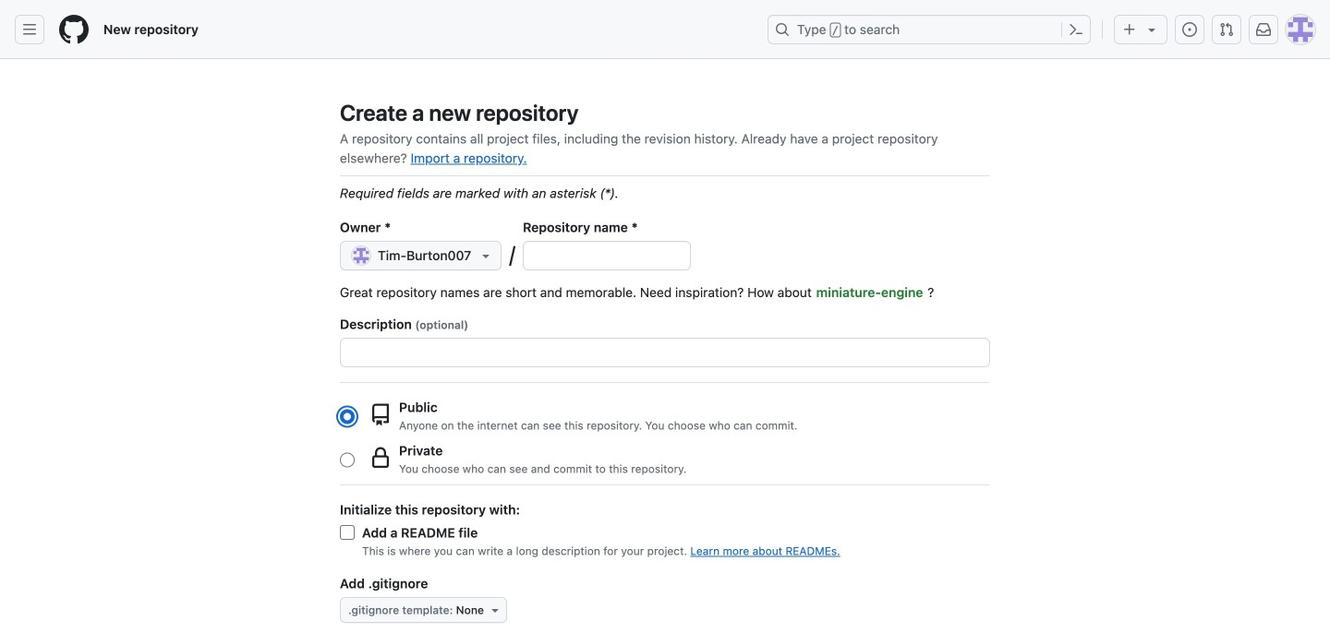 Task type: vqa. For each thing, say whether or not it's contained in the screenshot.
issue opened icon
yes



Task type: locate. For each thing, give the bounding box(es) containing it.
None text field
[[524, 242, 690, 270]]

None radio
[[340, 410, 355, 425]]

None radio
[[340, 453, 355, 468]]

repo image
[[370, 404, 392, 426]]

triangle down image
[[1145, 22, 1160, 37], [488, 603, 503, 618]]

0 horizontal spatial triangle down image
[[488, 603, 503, 618]]

Description text field
[[341, 339, 990, 367]]

None checkbox
[[340, 526, 355, 541]]

1 horizontal spatial triangle down image
[[1145, 22, 1160, 37]]

command palette image
[[1069, 22, 1084, 37]]

git pull request image
[[1220, 22, 1235, 37]]

notifications image
[[1257, 22, 1272, 37]]



Task type: describe. For each thing, give the bounding box(es) containing it.
homepage image
[[59, 15, 89, 44]]

0 vertical spatial triangle down image
[[1145, 22, 1160, 37]]

1 vertical spatial triangle down image
[[488, 603, 503, 618]]

issue opened image
[[1183, 22, 1198, 37]]

lock image
[[370, 448, 392, 470]]

triangle down image
[[479, 249, 494, 263]]



